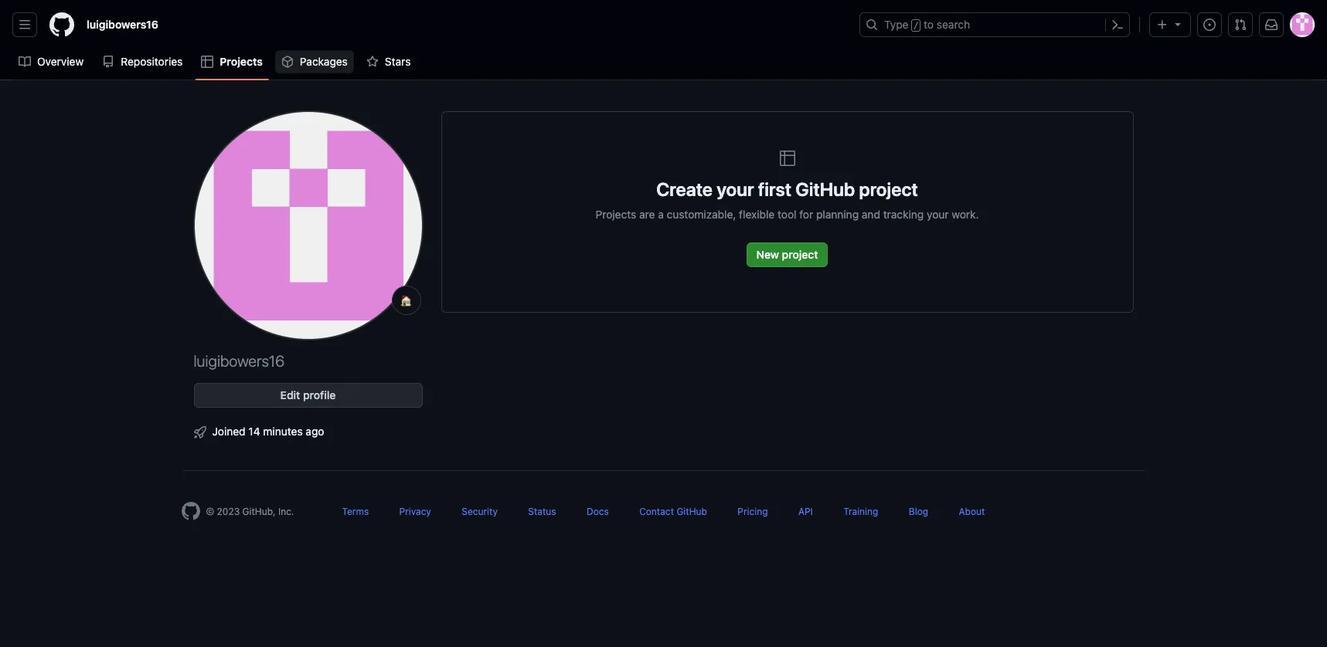 Task type: locate. For each thing, give the bounding box(es) containing it.
flexible
[[739, 208, 775, 221]]

project
[[859, 179, 918, 200], [782, 248, 818, 261]]

contact github link
[[639, 506, 707, 518]]

1 vertical spatial table image
[[778, 149, 797, 168]]

homepage image
[[49, 12, 74, 37], [181, 502, 200, 521]]

footer
[[169, 471, 1158, 560]]

1 vertical spatial projects
[[596, 208, 636, 221]]

overview link
[[12, 50, 90, 73]]

edit profile
[[280, 389, 336, 402]]

0 vertical spatial project
[[859, 179, 918, 200]]

profile
[[303, 389, 336, 402]]

search
[[937, 18, 970, 31]]

project right new
[[782, 248, 818, 261]]

for
[[800, 208, 813, 221]]

0 horizontal spatial projects
[[220, 55, 263, 68]]

1 horizontal spatial table image
[[778, 149, 797, 168]]

terms
[[342, 506, 369, 518]]

projects left are
[[596, 208, 636, 221]]

repo image
[[102, 56, 115, 68]]

homepage image left '©'
[[181, 502, 200, 521]]

github right contact
[[677, 506, 707, 518]]

contact github
[[639, 506, 707, 518]]

footer containing © 2023 github, inc.
[[169, 471, 1158, 560]]

github
[[796, 179, 855, 200], [677, 506, 707, 518]]

0 vertical spatial homepage image
[[49, 12, 74, 37]]

project inside the create your first github project projects are a customizable, flexible tool for planning and tracking your work.
[[859, 179, 918, 200]]

your left work.
[[927, 208, 949, 221]]

minutes
[[263, 425, 303, 438]]

homepage image up overview at the left top of the page
[[49, 12, 74, 37]]

table image right 'repositories'
[[201, 56, 214, 68]]

©
[[206, 506, 214, 518]]

1 horizontal spatial projects
[[596, 208, 636, 221]]

projects left 'package' 'icon'
[[220, 55, 263, 68]]

docs link
[[587, 506, 609, 518]]

privacy link
[[399, 506, 431, 518]]

training
[[844, 506, 878, 518]]

edit
[[280, 389, 300, 402]]

work.
[[952, 208, 979, 221]]

0 vertical spatial your
[[717, 179, 754, 200]]

api link
[[798, 506, 813, 518]]

create your first github project projects are a customizable, flexible tool for planning and tracking your work.
[[596, 179, 979, 221]]

1 vertical spatial homepage image
[[181, 502, 200, 521]]

stars link
[[360, 50, 417, 73]]

1 horizontal spatial luigibowers16
[[194, 353, 285, 370]]

new
[[757, 248, 779, 261]]

1 vertical spatial project
[[782, 248, 818, 261]]

first
[[758, 179, 792, 200]]

blog
[[909, 506, 929, 518]]

projects
[[220, 55, 263, 68], [596, 208, 636, 221]]

luigibowers16 up edit
[[194, 353, 285, 370]]

type
[[884, 18, 909, 31]]

to
[[924, 18, 934, 31]]

0 horizontal spatial github
[[677, 506, 707, 518]]

table image
[[201, 56, 214, 68], [778, 149, 797, 168]]

14
[[248, 425, 260, 438]]

project up tracking on the top right of the page
[[859, 179, 918, 200]]

1 horizontal spatial github
[[796, 179, 855, 200]]

0 horizontal spatial project
[[782, 248, 818, 261]]

/
[[914, 20, 919, 31]]

new project button
[[746, 243, 828, 267]]

status
[[528, 506, 556, 518]]

0 vertical spatial github
[[796, 179, 855, 200]]

a
[[658, 208, 664, 221]]

1 horizontal spatial your
[[927, 208, 949, 221]]

0 vertical spatial table image
[[201, 56, 214, 68]]

luigibowers16 up repo icon
[[87, 18, 159, 31]]

joined
[[212, 425, 246, 438]]

docs
[[587, 506, 609, 518]]

0 horizontal spatial your
[[717, 179, 754, 200]]

change your avatar image
[[194, 111, 422, 340]]

inc.
[[278, 506, 294, 518]]

pricing
[[738, 506, 768, 518]]

0 horizontal spatial luigibowers16
[[87, 18, 159, 31]]

1 vertical spatial github
[[677, 506, 707, 518]]

project inside 'new project' 'button'
[[782, 248, 818, 261]]

table image for projects
[[201, 56, 214, 68]]

0 horizontal spatial table image
[[201, 56, 214, 68]]

table image up first
[[778, 149, 797, 168]]

packages
[[300, 55, 348, 68]]

1 horizontal spatial project
[[859, 179, 918, 200]]

security link
[[462, 506, 498, 518]]

luigibowers16 link
[[80, 12, 165, 37]]

github up planning
[[796, 179, 855, 200]]

new project
[[757, 248, 818, 261]]

1 vertical spatial luigibowers16
[[194, 353, 285, 370]]

security
[[462, 506, 498, 518]]

luigibowers16
[[87, 18, 159, 31], [194, 353, 285, 370]]

planning
[[816, 208, 859, 221]]

your
[[717, 179, 754, 200], [927, 208, 949, 221]]

projects inside the create your first github project projects are a customizable, flexible tool for planning and tracking your work.
[[596, 208, 636, 221]]

table image inside projects link
[[201, 56, 214, 68]]

your up the flexible
[[717, 179, 754, 200]]



Task type: describe. For each thing, give the bounding box(es) containing it.
0 vertical spatial luigibowers16
[[87, 18, 159, 31]]

and
[[862, 208, 880, 221]]

about link
[[959, 506, 985, 518]]

api
[[798, 506, 813, 518]]

2023
[[217, 506, 240, 518]]

issue opened image
[[1204, 19, 1216, 31]]

packages link
[[275, 50, 354, 73]]

blog link
[[909, 506, 929, 518]]

1 horizontal spatial homepage image
[[181, 502, 200, 521]]

create
[[656, 179, 713, 200]]

1 vertical spatial your
[[927, 208, 949, 221]]

joined 14 minutes ago
[[212, 425, 324, 438]]

0 horizontal spatial homepage image
[[49, 12, 74, 37]]

repositories
[[121, 55, 183, 68]]

github,
[[242, 506, 276, 518]]

git pull request image
[[1235, 19, 1247, 31]]

🏠 button
[[399, 293, 414, 308]]

plus image
[[1156, 19, 1169, 31]]

github inside the create your first github project projects are a customizable, flexible tool for planning and tracking your work.
[[796, 179, 855, 200]]

command palette image
[[1112, 19, 1124, 31]]

🏠
[[400, 295, 412, 307]]

stars
[[385, 55, 411, 68]]

privacy
[[399, 506, 431, 518]]

triangle down image
[[1172, 18, 1184, 30]]

training link
[[844, 506, 878, 518]]

rocket image
[[194, 427, 206, 439]]

tracking
[[883, 208, 924, 221]]

are
[[639, 208, 655, 221]]

projects link
[[195, 50, 269, 73]]

customizable,
[[667, 208, 736, 221]]

terms link
[[342, 506, 369, 518]]

repositories link
[[96, 50, 189, 73]]

notifications image
[[1265, 19, 1278, 31]]

book image
[[19, 56, 31, 68]]

overview
[[37, 55, 84, 68]]

table image for create your first github project
[[778, 149, 797, 168]]

pricing link
[[738, 506, 768, 518]]

package image
[[281, 56, 294, 68]]

contact
[[639, 506, 674, 518]]

0 vertical spatial projects
[[220, 55, 263, 68]]

tool
[[778, 208, 797, 221]]

edit profile button
[[194, 383, 422, 408]]

status link
[[528, 506, 556, 518]]

star image
[[366, 56, 379, 68]]

© 2023 github, inc.
[[206, 506, 294, 518]]

about
[[959, 506, 985, 518]]

type / to search
[[884, 18, 970, 31]]

ago
[[306, 425, 324, 438]]



Task type: vqa. For each thing, say whether or not it's contained in the screenshot.
TYPE
yes



